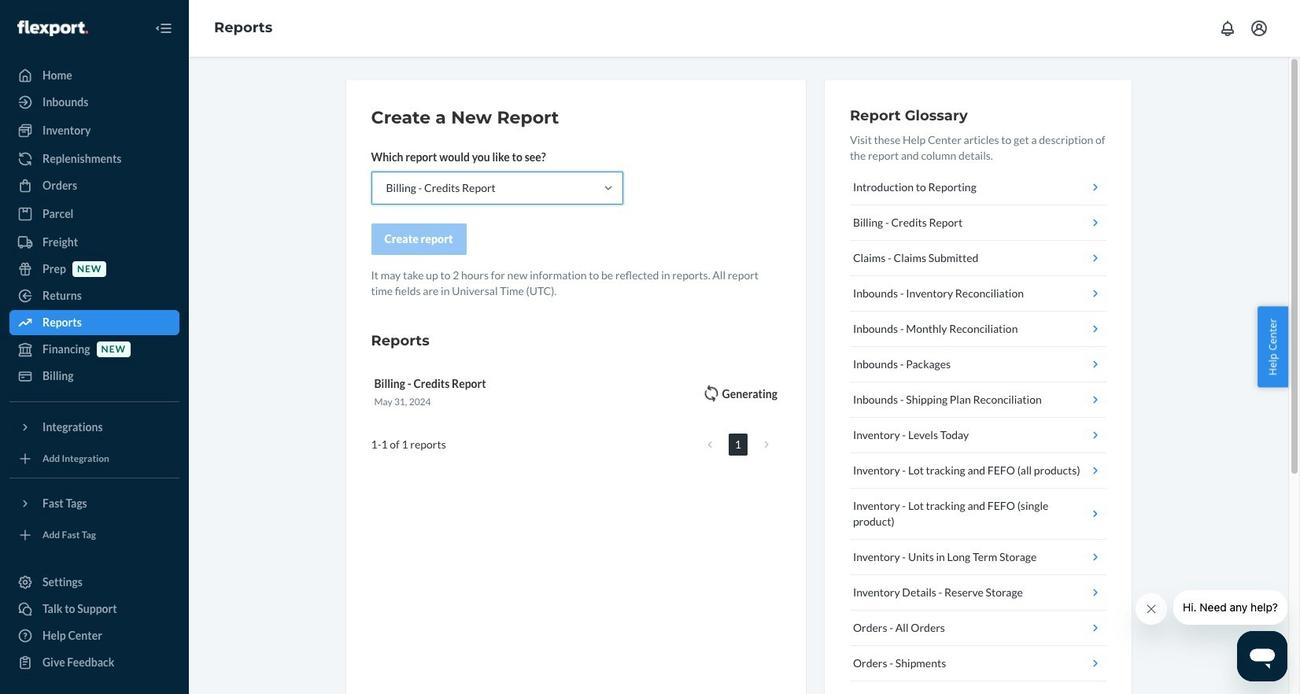 Task type: locate. For each thing, give the bounding box(es) containing it.
open account menu image
[[1250, 19, 1269, 38]]

open notifications image
[[1219, 19, 1238, 38]]

close navigation image
[[154, 19, 173, 38]]

chevron left image
[[708, 439, 712, 450]]

chevron right image
[[764, 439, 769, 450]]



Task type: describe. For each thing, give the bounding box(es) containing it.
flexport logo image
[[17, 20, 88, 36]]



Task type: vqa. For each thing, say whether or not it's contained in the screenshot.
rightmost Units
no



